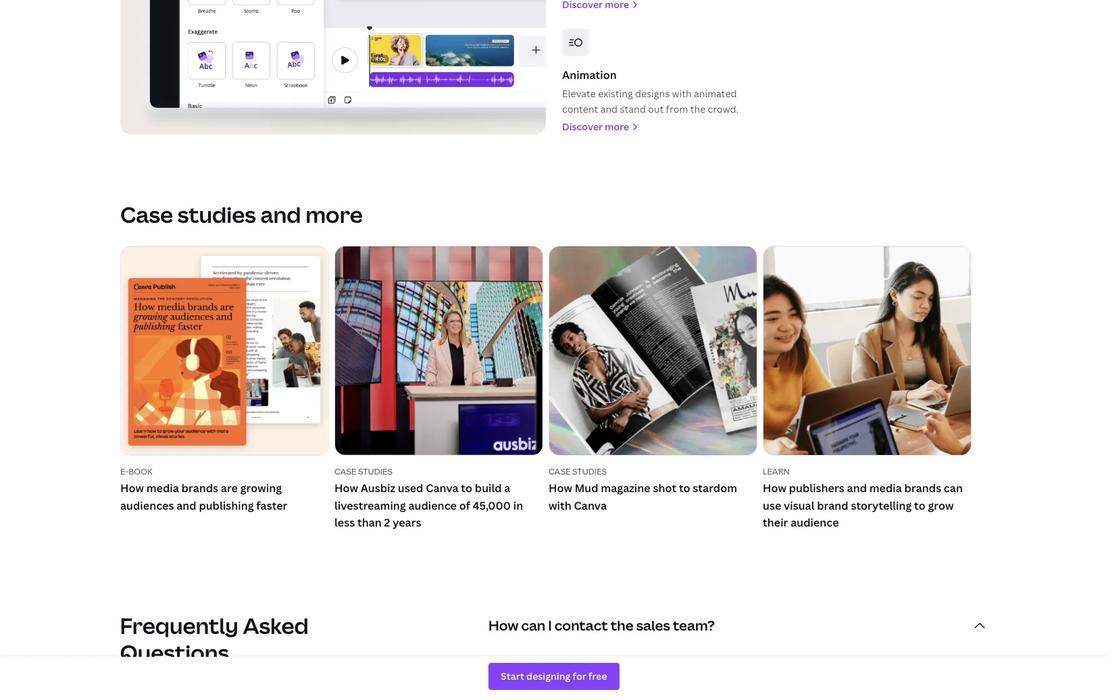 Task type: locate. For each thing, give the bounding box(es) containing it.
contact our sales team link
[[526, 661, 630, 674]]

image only image
[[335, 247, 543, 456], [549, 247, 757, 456]]

2 vertical spatial can
[[508, 661, 524, 674]]

0 horizontal spatial image only image
[[335, 247, 543, 456]]

audiences
[[120, 498, 174, 513]]

ausbiz
[[361, 481, 395, 496]]

canva inside case studies how mud magazine shot to stardom with canva
[[574, 498, 607, 513]]

to left grow
[[914, 498, 926, 513]]

how left the mud
[[549, 481, 572, 496]]

to inside learn how publishers and media brands can use visual brand storytelling to grow their audience
[[914, 498, 926, 513]]

2 horizontal spatial to
[[914, 498, 926, 513]]

0 horizontal spatial audience
[[408, 498, 457, 513]]

stardom
[[693, 481, 737, 496]]

0 horizontal spatial more
[[306, 200, 363, 229]]

0 horizontal spatial brands
[[181, 481, 218, 496]]

1 horizontal spatial studies
[[572, 467, 607, 478]]

image image
[[121, 247, 328, 456], [764, 247, 971, 456]]

the
[[690, 102, 706, 115], [611, 617, 634, 635]]

media up storytelling
[[870, 481, 902, 496]]

1 brands from the left
[[181, 481, 218, 496]]

and down the existing
[[600, 102, 618, 115]]

contact left our
[[526, 661, 562, 674]]

1 vertical spatial more
[[306, 200, 363, 229]]

audience down visual
[[791, 516, 839, 531]]

with inside case studies how mud magazine shot to stardom with canva
[[549, 498, 572, 513]]

2 studies from the left
[[572, 467, 607, 478]]

studies inside case studies how mud magazine shot to stardom with canva
[[572, 467, 607, 478]]

frequently asked questions
[[120, 611, 309, 668]]

studies
[[358, 467, 393, 478], [572, 467, 607, 478]]

the right from
[[690, 102, 706, 115]]

case studies how mud magazine shot to stardom with canva
[[549, 467, 737, 513]]

how up the you
[[489, 617, 519, 635]]

sales left team?
[[636, 617, 670, 635]]

frequently
[[120, 611, 239, 641]]

audience
[[408, 498, 457, 513], [791, 516, 839, 531]]

asked
[[243, 611, 309, 641]]

can up grow
[[944, 481, 963, 496]]

1 studies from the left
[[358, 467, 393, 478]]

more
[[605, 120, 629, 133], [306, 200, 363, 229]]

1 horizontal spatial image only image
[[549, 247, 757, 456]]

with
[[672, 87, 692, 100], [549, 498, 572, 513]]

can for you can contact our sales team
[[508, 661, 524, 674]]

brands left are
[[181, 481, 218, 496]]

can
[[944, 481, 963, 496], [521, 617, 545, 635], [508, 661, 524, 674]]

to inside case studies how ausbiz used canva to build a livestreaming audience of 45,000 in less than 2 years
[[461, 481, 472, 496]]

brand
[[817, 498, 849, 513]]

image only image for shot
[[549, 247, 757, 456]]

contact right i
[[555, 617, 608, 635]]

1 image only image from the left
[[335, 247, 543, 456]]

can left i
[[521, 617, 545, 635]]

04 mediapublishing image
[[120, 0, 546, 135]]

sales
[[636, 617, 670, 635], [582, 661, 605, 674]]

1 vertical spatial audience
[[791, 516, 839, 531]]

1 media from the left
[[146, 481, 179, 496]]

1 horizontal spatial canva
[[574, 498, 607, 513]]

1 image image from the left
[[121, 247, 328, 456]]

0 horizontal spatial the
[[611, 617, 634, 635]]

0 horizontal spatial image image
[[121, 247, 328, 456]]

2 image image from the left
[[764, 247, 971, 456]]

2 case from the left
[[549, 467, 571, 478]]

e-book how media brands are growing audiences and publishing faster
[[120, 467, 288, 513]]

canva
[[426, 481, 459, 496], [574, 498, 607, 513]]

2 brands from the left
[[905, 481, 941, 496]]

media inside learn how publishers and media brands can use visual brand storytelling to grow their audience
[[870, 481, 902, 496]]

0 horizontal spatial studies
[[358, 467, 393, 478]]

1 horizontal spatial case
[[549, 467, 571, 478]]

media
[[146, 481, 179, 496], [870, 481, 902, 496]]

the up team
[[611, 617, 634, 635]]

and right studies
[[260, 200, 301, 229]]

canva right used
[[426, 481, 459, 496]]

how down learn
[[763, 481, 787, 496]]

crowd.
[[708, 102, 739, 115]]

brands
[[181, 481, 218, 496], [905, 481, 941, 496]]

1 horizontal spatial with
[[672, 87, 692, 100]]

brands up grow
[[905, 481, 941, 496]]

and inside learn how publishers and media brands can use visual brand storytelling to grow their audience
[[847, 481, 867, 496]]

to up of
[[461, 481, 472, 496]]

brands inside learn how publishers and media brands can use visual brand storytelling to grow their audience
[[905, 481, 941, 496]]

how inside case studies how ausbiz used canva to build a livestreaming audience of 45,000 in less than 2 years
[[335, 481, 358, 496]]

1 vertical spatial contact
[[526, 661, 562, 674]]

questions
[[120, 638, 229, 668]]

case
[[335, 467, 356, 478], [549, 467, 571, 478]]

you
[[489, 661, 505, 674]]

0 vertical spatial sales
[[636, 617, 670, 635]]

of
[[459, 498, 470, 513]]

sales inside dropdown button
[[636, 617, 670, 635]]

1 vertical spatial canva
[[574, 498, 607, 513]]

1 horizontal spatial image image
[[764, 247, 971, 456]]

less
[[335, 516, 355, 531]]

mud
[[575, 481, 598, 496]]

case for how mud magazine shot to stardom with canva
[[549, 467, 571, 478]]

media up audiences
[[146, 481, 179, 496]]

sales right our
[[582, 661, 605, 674]]

canva down the mud
[[574, 498, 607, 513]]

0 vertical spatial with
[[672, 87, 692, 100]]

how
[[120, 481, 144, 496], [335, 481, 358, 496], [549, 481, 572, 496], [763, 481, 787, 496], [489, 617, 519, 635]]

animation elevate existing designs with animated content and stand out from the crowd.
[[562, 67, 739, 115]]

studies up the mud
[[572, 467, 607, 478]]

1 vertical spatial the
[[611, 617, 634, 635]]

2 media from the left
[[870, 481, 902, 496]]

how inside case studies how mud magazine shot to stardom with canva
[[549, 481, 572, 496]]

shot
[[653, 481, 677, 496]]

1 horizontal spatial the
[[690, 102, 706, 115]]

0 horizontal spatial with
[[549, 498, 572, 513]]

discover
[[562, 120, 603, 133]]

to inside case studies how mud magazine shot to stardom with canva
[[679, 481, 690, 496]]

1 vertical spatial can
[[521, 617, 545, 635]]

0 vertical spatial contact
[[555, 617, 608, 635]]

studies up ausbiz at the left
[[358, 467, 393, 478]]

0 vertical spatial can
[[944, 481, 963, 496]]

and right audiences
[[176, 498, 196, 513]]

can right the you
[[508, 661, 524, 674]]

you can contact our sales team
[[489, 661, 630, 674]]

1 horizontal spatial sales
[[636, 617, 670, 635]]

with right in
[[549, 498, 572, 513]]

0 vertical spatial the
[[690, 102, 706, 115]]

0 horizontal spatial sales
[[582, 661, 605, 674]]

case inside case studies how mud magazine shot to stardom with canva
[[549, 467, 571, 478]]

animated
[[694, 87, 737, 100]]

can for how can i contact the sales team?
[[521, 617, 545, 635]]

how down e-
[[120, 481, 144, 496]]

out
[[648, 102, 664, 115]]

more inside 'discover more' link
[[605, 120, 629, 133]]

animation
[[562, 67, 617, 82]]

1 horizontal spatial media
[[870, 481, 902, 496]]

0 vertical spatial more
[[605, 120, 629, 133]]

case inside case studies how ausbiz used canva to build a livestreaming audience of 45,000 in less than 2 years
[[335, 467, 356, 478]]

0 horizontal spatial media
[[146, 481, 179, 496]]

content
[[562, 102, 598, 115]]

1 case from the left
[[335, 467, 356, 478]]

0 horizontal spatial case
[[335, 467, 356, 478]]

0 vertical spatial audience
[[408, 498, 457, 513]]

with inside animation elevate existing designs with animated content and stand out from the crowd.
[[672, 87, 692, 100]]

how inside e-book how media brands are growing audiences and publishing faster
[[120, 481, 144, 496]]

to right shot
[[679, 481, 690, 496]]

build
[[475, 481, 502, 496]]

1 horizontal spatial to
[[679, 481, 690, 496]]

1 horizontal spatial audience
[[791, 516, 839, 531]]

years
[[393, 516, 421, 531]]

with up from
[[672, 87, 692, 100]]

can inside dropdown button
[[521, 617, 545, 635]]

to
[[461, 481, 472, 496], [679, 481, 690, 496], [914, 498, 926, 513]]

2 image only image from the left
[[549, 247, 757, 456]]

storytelling
[[851, 498, 912, 513]]

studies inside case studies how ausbiz used canva to build a livestreaming audience of 45,000 in less than 2 years
[[358, 467, 393, 478]]

learn how publishers and media brands can use visual brand storytelling to grow their audience
[[763, 467, 963, 531]]

1 vertical spatial with
[[549, 498, 572, 513]]

and up brand
[[847, 481, 867, 496]]

how up livestreaming
[[335, 481, 358, 496]]

discover more link
[[562, 120, 767, 135]]

1 vertical spatial sales
[[582, 661, 605, 674]]

1 horizontal spatial more
[[605, 120, 629, 133]]

0 horizontal spatial to
[[461, 481, 472, 496]]

0 horizontal spatial canva
[[426, 481, 459, 496]]

audience inside case studies how ausbiz used canva to build a livestreaming audience of 45,000 in less than 2 years
[[408, 498, 457, 513]]

0 vertical spatial canva
[[426, 481, 459, 496]]

contact
[[555, 617, 608, 635], [526, 661, 562, 674]]

1 horizontal spatial brands
[[905, 481, 941, 496]]

audience down used
[[408, 498, 457, 513]]

and
[[600, 102, 618, 115], [260, 200, 301, 229], [847, 481, 867, 496], [176, 498, 196, 513]]



Task type: describe. For each thing, give the bounding box(es) containing it.
visual
[[784, 498, 815, 513]]

how inside 'how can i contact the sales team?' dropdown button
[[489, 617, 519, 635]]

learn
[[763, 467, 790, 478]]

are
[[221, 481, 238, 496]]

use
[[763, 498, 781, 513]]

image image for brands
[[121, 247, 328, 456]]

a
[[504, 481, 511, 496]]

to for stardom
[[679, 481, 690, 496]]

how for how mud magazine shot to stardom with canva
[[549, 481, 572, 496]]

45,000
[[473, 498, 511, 513]]

and inside animation elevate existing designs with animated content and stand out from the crowd.
[[600, 102, 618, 115]]

existing
[[598, 87, 633, 100]]

faster
[[256, 498, 288, 513]]

contact inside 'how can i contact the sales team?' dropdown button
[[555, 617, 608, 635]]

studies
[[177, 200, 256, 229]]

case
[[120, 200, 173, 229]]

from
[[666, 102, 688, 115]]

case for how ausbiz used canva to build a livestreaming audience of 45,000 in less than 2 years
[[335, 467, 356, 478]]

case studies how ausbiz used canva to build a livestreaming audience of 45,000 in less than 2 years
[[335, 467, 523, 531]]

image only image for canva
[[335, 247, 543, 456]]

stand
[[620, 102, 646, 115]]

than
[[357, 516, 382, 531]]

publishing
[[199, 498, 254, 513]]

brands inside e-book how media brands are growing audiences and publishing faster
[[181, 481, 218, 496]]

how for how ausbiz used canva to build a livestreaming audience of 45,000 in less than 2 years
[[335, 481, 358, 496]]

team?
[[673, 617, 715, 635]]

canva inside case studies how ausbiz used canva to build a livestreaming audience of 45,000 in less than 2 years
[[426, 481, 459, 496]]

team
[[607, 661, 630, 674]]

case studies and more
[[120, 200, 363, 229]]

book
[[128, 467, 153, 478]]

livestreaming
[[335, 498, 406, 513]]

studies for mud
[[572, 467, 607, 478]]

grow
[[928, 498, 954, 513]]

how for how media brands are growing audiences and publishing faster
[[120, 481, 144, 496]]

audience inside learn how publishers and media brands can use visual brand storytelling to grow their audience
[[791, 516, 839, 531]]

e-
[[120, 467, 128, 478]]

how inside learn how publishers and media brands can use visual brand storytelling to grow their audience
[[763, 481, 787, 496]]

our
[[564, 661, 580, 674]]

in
[[513, 498, 523, 513]]

elevate
[[562, 87, 596, 100]]

media inside e-book how media brands are growing audiences and publishing faster
[[146, 481, 179, 496]]

studies for ausbiz
[[358, 467, 393, 478]]

how can i contact the sales team?
[[489, 617, 715, 635]]

i
[[548, 617, 552, 635]]

how can i contact the sales team? button
[[489, 602, 988, 651]]

publishers
[[789, 481, 845, 496]]

the inside animation elevate existing designs with animated content and stand out from the crowd.
[[690, 102, 706, 115]]

growing
[[240, 481, 282, 496]]

and inside e-book how media brands are growing audiences and publishing faster
[[176, 498, 196, 513]]

used
[[398, 481, 423, 496]]

discover more
[[562, 120, 629, 133]]

magazine
[[601, 481, 651, 496]]

2
[[384, 516, 390, 531]]

can inside learn how publishers and media brands can use visual brand storytelling to grow their audience
[[944, 481, 963, 496]]

the inside dropdown button
[[611, 617, 634, 635]]

to for build
[[461, 481, 472, 496]]

their
[[763, 516, 788, 531]]

designs
[[635, 87, 670, 100]]

image image for media
[[764, 247, 971, 456]]



Task type: vqa. For each thing, say whether or not it's contained in the screenshot.


